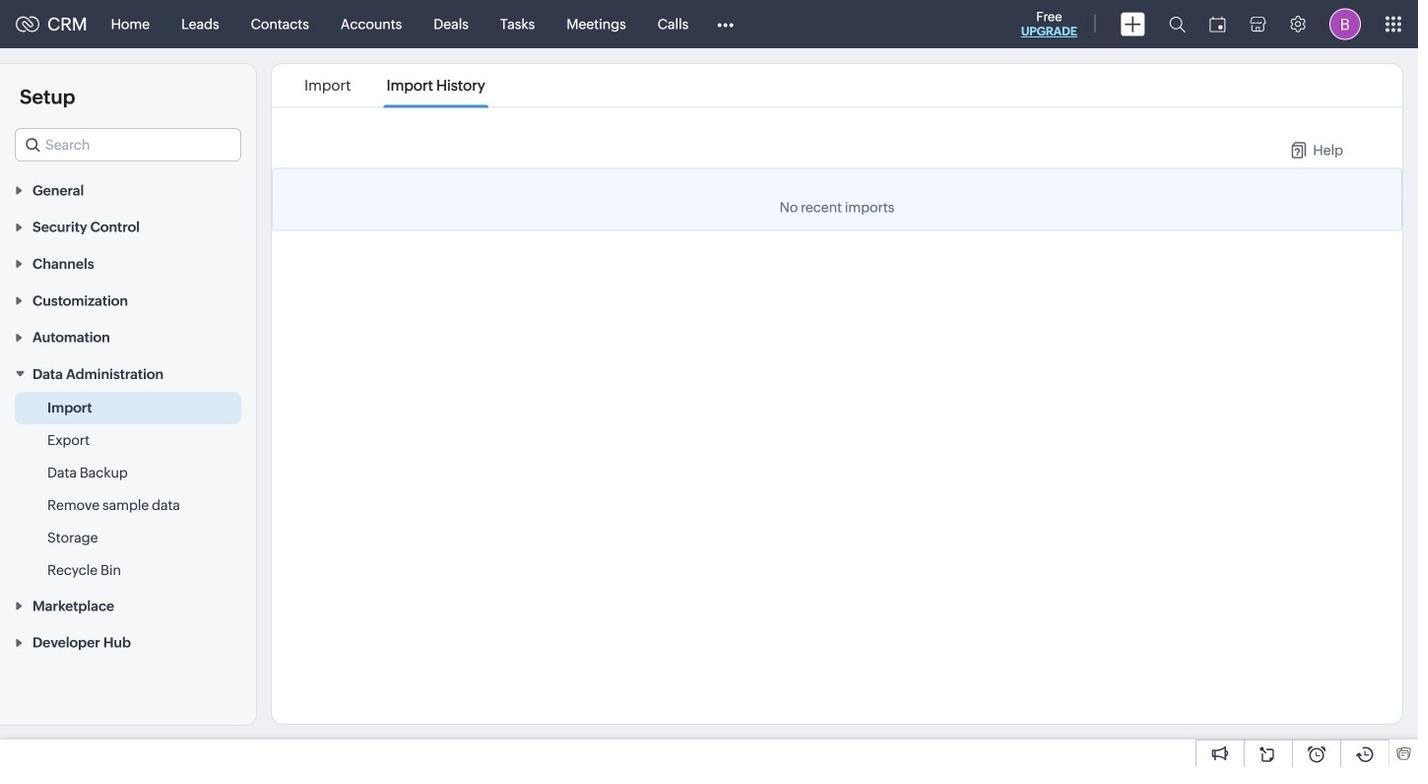 Task type: locate. For each thing, give the bounding box(es) containing it.
None field
[[15, 128, 241, 162]]

Other Modules field
[[705, 8, 747, 40]]

search image
[[1170, 16, 1186, 33]]

list
[[287, 64, 503, 107]]

search element
[[1158, 0, 1198, 48]]

region
[[0, 392, 256, 587]]

profile image
[[1330, 8, 1362, 40]]



Task type: vqa. For each thing, say whether or not it's contained in the screenshot.
row group
no



Task type: describe. For each thing, give the bounding box(es) containing it.
create menu element
[[1109, 0, 1158, 48]]

profile element
[[1318, 0, 1374, 48]]

calendar image
[[1210, 16, 1227, 32]]

Search text field
[[16, 129, 240, 161]]

create menu image
[[1121, 12, 1146, 36]]

logo image
[[16, 16, 39, 32]]



